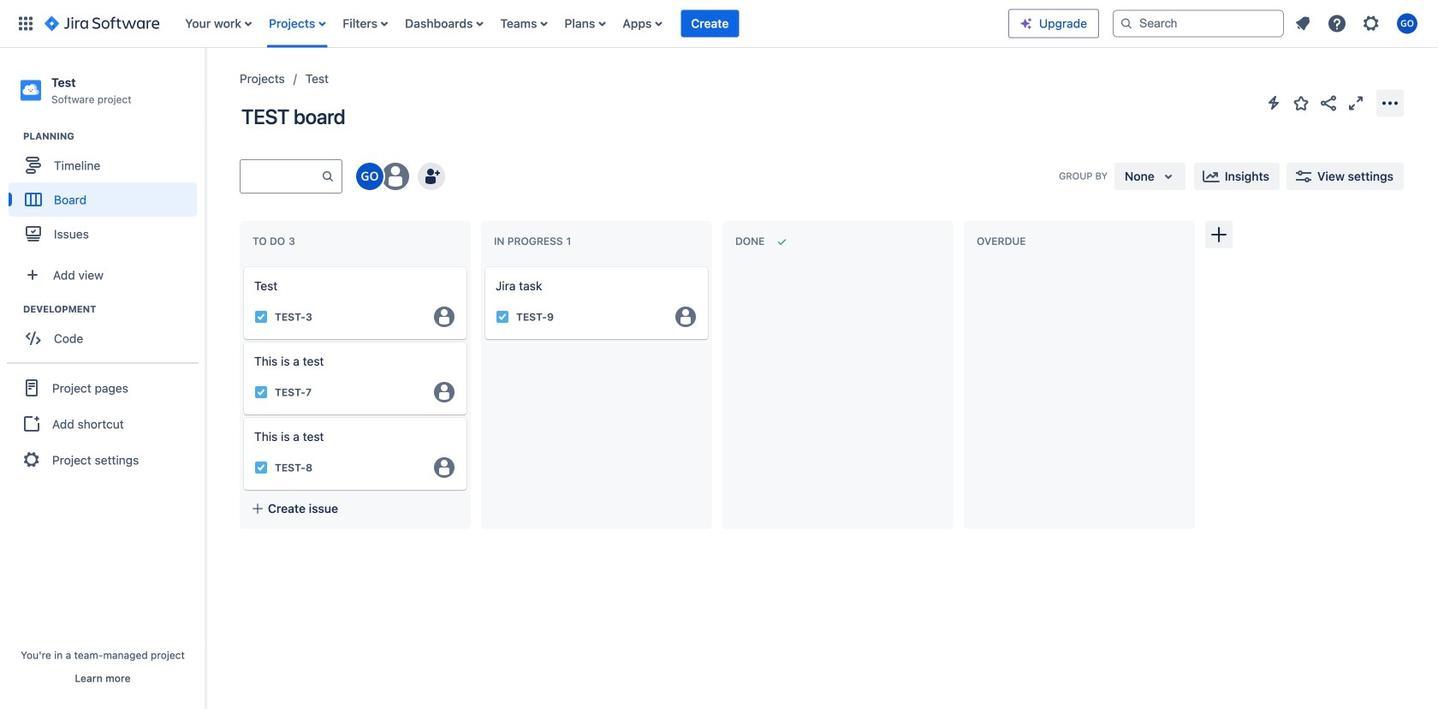 Task type: describe. For each thing, give the bounding box(es) containing it.
task image
[[254, 310, 268, 324]]

2 vertical spatial group
[[7, 362, 199, 484]]

star test board image
[[1291, 93, 1312, 113]]

Search field
[[1113, 10, 1284, 37]]

create issue image for in progress element
[[474, 255, 494, 276]]

create column image
[[1209, 224, 1230, 245]]

search image
[[1120, 17, 1134, 30]]

0 vertical spatial task image
[[496, 310, 510, 324]]

heading for group corresponding to 'development' "icon"
[[23, 302, 205, 316]]

group for 'development' "icon"
[[9, 302, 205, 361]]

automations menu button icon image
[[1264, 92, 1284, 113]]

create issue image for to do "element"
[[232, 255, 253, 276]]

settings image
[[1362, 13, 1382, 34]]

planning image
[[3, 126, 23, 147]]

2 vertical spatial task image
[[254, 461, 268, 474]]

in progress element
[[494, 235, 575, 247]]

add people image
[[421, 166, 442, 187]]

sidebar element
[[0, 48, 206, 709]]



Task type: locate. For each thing, give the bounding box(es) containing it.
None search field
[[1113, 10, 1284, 37]]

list
[[177, 0, 1009, 48], [1288, 8, 1428, 39]]

view settings image
[[1294, 166, 1314, 187]]

heading
[[23, 129, 205, 143], [23, 302, 205, 316]]

1 horizontal spatial list
[[1288, 8, 1428, 39]]

1 vertical spatial heading
[[23, 302, 205, 316]]

1 horizontal spatial create issue image
[[474, 255, 494, 276]]

1 heading from the top
[[23, 129, 205, 143]]

development image
[[3, 299, 23, 320]]

2 create issue image from the left
[[474, 255, 494, 276]]

your profile and settings image
[[1397, 13, 1418, 34]]

1 vertical spatial task image
[[254, 385, 268, 399]]

sidebar navigation image
[[187, 69, 224, 103]]

0 vertical spatial group
[[9, 129, 205, 256]]

create issue image down to do "element"
[[232, 255, 253, 276]]

help image
[[1327, 13, 1348, 34]]

heading for group corresponding to planning icon
[[23, 129, 205, 143]]

primary element
[[10, 0, 1009, 48]]

enter full screen image
[[1346, 93, 1367, 113]]

appswitcher icon image
[[15, 13, 36, 34]]

banner
[[0, 0, 1439, 48]]

create issue image
[[232, 255, 253, 276], [474, 255, 494, 276]]

1 create issue image from the left
[[232, 255, 253, 276]]

1 vertical spatial group
[[9, 302, 205, 361]]

0 vertical spatial heading
[[23, 129, 205, 143]]

jira software image
[[45, 13, 159, 34], [45, 13, 159, 34]]

group for planning icon
[[9, 129, 205, 256]]

group
[[9, 129, 205, 256], [9, 302, 205, 361], [7, 362, 199, 484]]

list item
[[681, 0, 739, 48]]

task image
[[496, 310, 510, 324], [254, 385, 268, 399], [254, 461, 268, 474]]

0 horizontal spatial create issue image
[[232, 255, 253, 276]]

2 heading from the top
[[23, 302, 205, 316]]

to do element
[[253, 235, 299, 247]]

more actions image
[[1380, 93, 1401, 113]]

notifications image
[[1293, 13, 1314, 34]]

0 horizontal spatial list
[[177, 0, 1009, 48]]

Search this board text field
[[241, 161, 321, 192]]

create issue image down in progress element
[[474, 255, 494, 276]]



Task type: vqa. For each thing, say whether or not it's contained in the screenshot.
Star TEST board icon
yes



